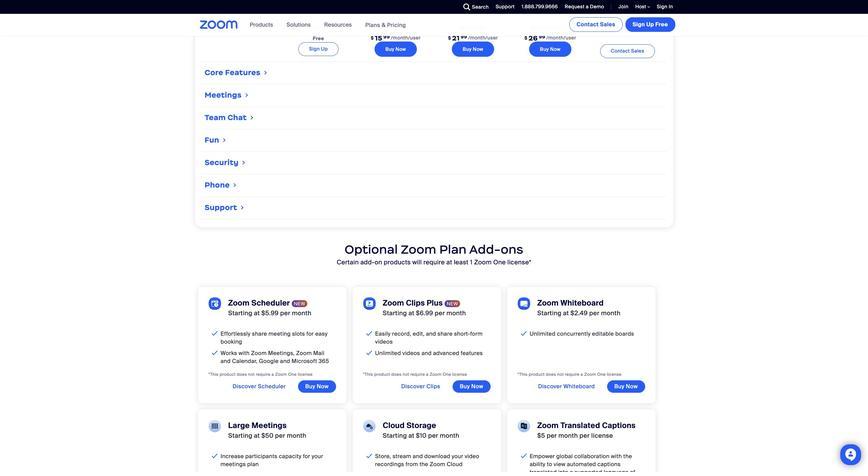 Task type: locate. For each thing, give the bounding box(es) containing it.
a left demo
[[586, 3, 589, 10]]

0 horizontal spatial share
[[252, 331, 267, 338]]

scheduler for zoom scheduler
[[251, 299, 290, 309]]

a up discover clips at the bottom of page
[[426, 372, 429, 378]]

plans & pricing
[[365, 21, 406, 29]]

free down sign in
[[656, 21, 668, 28]]

features
[[225, 68, 261, 77]]

and inside easily record, edit, and share short-form videos
[[426, 331, 436, 338]]

right image
[[263, 69, 269, 76], [244, 92, 250, 99], [249, 114, 255, 121], [222, 137, 227, 144], [241, 160, 247, 166], [240, 205, 245, 212]]

3 $ from the left
[[525, 35, 528, 41]]

$ inside $ 21 99 /month/user
[[448, 35, 451, 41]]

new image up the starting at $6.99 per month
[[445, 300, 460, 308]]

chat
[[228, 113, 247, 122]]

one for zoom whiteboard
[[597, 372, 606, 378]]

starting left $2.49
[[537, 310, 562, 318]]

0 horizontal spatial contact
[[577, 21, 599, 28]]

will
[[412, 259, 422, 267]]

ok image for easily record, edit, and share short-form videos
[[365, 330, 374, 338]]

1.888.799.9666
[[522, 3, 558, 10]]

1 horizontal spatial contact
[[611, 48, 630, 54]]

1 *this product does not require a zoom one license from the left
[[209, 372, 313, 378]]

supported
[[575, 469, 602, 473]]

1 vertical spatial clips
[[427, 383, 441, 391]]

for inside increase participants capacity for your meetings plan
[[303, 453, 310, 461]]

discover inside the discover clips link
[[401, 383, 425, 391]]

a down google
[[272, 372, 274, 378]]

at down the zoom scheduler
[[254, 310, 260, 318]]

unlimited for unlimited videos and advanced features
[[375, 350, 401, 357]]

month down translated
[[559, 432, 578, 441]]

free
[[656, 21, 668, 28], [313, 35, 324, 42]]

new image for zoom clips plus
[[445, 300, 460, 308]]

product for zoom scheduler
[[220, 372, 236, 378]]

1 new image from the left
[[292, 300, 307, 308]]

1 horizontal spatial clips
[[427, 383, 441, 391]]

per right $6.99
[[435, 310, 445, 318]]

1 horizontal spatial new image
[[445, 300, 460, 308]]

0 horizontal spatial sign
[[309, 46, 320, 52]]

with inside empower global collaboration with the ability to view automated captions translated into a supported language
[[611, 453, 622, 461]]

0 vertical spatial unlimited
[[530, 331, 556, 338]]

1 horizontal spatial share
[[438, 331, 453, 338]]

product information navigation
[[245, 14, 411, 36]]

sign in link
[[652, 0, 677, 14], [657, 3, 673, 10]]

0 horizontal spatial free
[[313, 35, 324, 42]]

2 horizontal spatial $
[[525, 35, 528, 41]]

2 /month/user from the left
[[468, 35, 498, 41]]

share left short-
[[438, 331, 453, 338]]

scheduler for discover scheduler
[[258, 383, 286, 391]]

0 vertical spatial videos
[[375, 339, 393, 346]]

cloud down download
[[447, 461, 463, 469]]

with up captions
[[611, 453, 622, 461]]

does up discover whiteboard at the right of the page
[[546, 372, 556, 378]]

require
[[424, 259, 445, 267], [256, 372, 271, 378], [411, 372, 425, 378], [565, 372, 580, 378]]

sign in
[[657, 3, 673, 10]]

0 horizontal spatial discover
[[233, 383, 257, 391]]

0 vertical spatial free
[[656, 21, 668, 28]]

/month/user inside $ 26 99 /month/user
[[547, 35, 576, 41]]

and inside store, stream and download your video recordings from the zoom cloud
[[413, 453, 423, 461]]

form
[[470, 331, 483, 338]]

per right $2.49
[[589, 310, 600, 318]]

per right $50
[[275, 432, 285, 441]]

1 product from the left
[[220, 372, 236, 378]]

with inside works with zoom meetings, zoom mail and calendar, google and microsoft 365
[[239, 350, 250, 357]]

1 vertical spatial videos
[[403, 350, 420, 357]]

2 product from the left
[[374, 372, 390, 378]]

basic
[[311, 25, 326, 32]]

starting down large
[[228, 432, 252, 441]]

contact sales inside meetings navigation
[[577, 21, 615, 28]]

starting
[[228, 310, 252, 318], [383, 310, 407, 318], [537, 310, 562, 318], [228, 432, 252, 441], [383, 432, 407, 441]]

whiteboard
[[561, 299, 604, 309], [564, 383, 595, 391]]

require up discover clips at the bottom of page
[[411, 372, 425, 378]]

0 vertical spatial contact sales
[[577, 21, 615, 28]]

1 horizontal spatial free
[[656, 21, 668, 28]]

not up discover scheduler at bottom left
[[248, 372, 255, 378]]

whiteboard inside discover whiteboard link
[[564, 383, 595, 391]]

1 horizontal spatial the
[[624, 453, 632, 461]]

sign inside "button"
[[633, 21, 645, 28]]

0 vertical spatial contact sales link
[[570, 17, 623, 32]]

1 horizontal spatial *this
[[363, 372, 373, 378]]

month up download
[[440, 432, 459, 441]]

3 discover from the left
[[538, 383, 562, 391]]

new image up slots
[[292, 300, 307, 308]]

at left $50
[[254, 432, 260, 441]]

sign
[[657, 3, 668, 10], [633, 21, 645, 28], [309, 46, 320, 52]]

whiteboard inside zoom whiteboard starting at $2.49 per month
[[561, 299, 604, 309]]

2 99 from the left
[[461, 34, 467, 40]]

99 right 15 at the top left of the page
[[384, 34, 390, 40]]

for
[[307, 331, 314, 338], [303, 453, 310, 461]]

right image for core features
[[263, 69, 269, 76]]

starting inside large meetings starting at $50 per month
[[228, 432, 252, 441]]

ok image for large meetings
[[210, 453, 219, 461]]

product
[[220, 372, 236, 378], [374, 372, 390, 378], [529, 372, 545, 378]]

a up discover whiteboard at the right of the page
[[581, 372, 583, 378]]

plus inside application
[[558, 24, 569, 31]]

for inside effortlessly share meeting slots for easy booking
[[307, 331, 314, 338]]

per right $10
[[428, 432, 438, 441]]

contact
[[577, 21, 599, 28], [611, 48, 630, 54]]

2 horizontal spatial *this
[[518, 372, 528, 378]]

month up "editable"
[[601, 310, 621, 318]]

unlimited left 'concurrently'
[[530, 331, 556, 338]]

clips for zoom
[[406, 299, 425, 309]]

1 horizontal spatial unlimited
[[530, 331, 556, 338]]

2 share from the left
[[438, 331, 453, 338]]

meetings up $50
[[252, 421, 287, 431]]

add-
[[469, 242, 501, 258]]

banner
[[192, 14, 677, 36]]

new image for zoom scheduler
[[292, 300, 307, 308]]

1 *this from the left
[[209, 372, 219, 378]]

0 vertical spatial scheduler
[[251, 299, 290, 309]]

$ for 26
[[525, 35, 528, 41]]

2 your from the left
[[452, 453, 463, 461]]

0 vertical spatial cloud
[[383, 421, 405, 431]]

sign down basic free
[[309, 46, 320, 52]]

at left $2.49
[[563, 310, 569, 318]]

starting inside zoom whiteboard starting at $2.49 per month
[[537, 310, 562, 318]]

support link
[[491, 0, 517, 14], [496, 3, 515, 10]]

1 vertical spatial scheduler
[[258, 383, 286, 391]]

0 horizontal spatial plus
[[427, 299, 443, 309]]

meetings up team chat
[[205, 91, 242, 100]]

your inside store, stream and download your video recordings from the zoom cloud
[[452, 453, 463, 461]]

license for zoom clips plus
[[452, 372, 467, 378]]

products
[[384, 259, 411, 267]]

buy
[[386, 46, 394, 52], [463, 46, 472, 52], [540, 46, 549, 52], [305, 383, 315, 391], [460, 383, 470, 391], [615, 383, 625, 391]]

1 vertical spatial cloud
[[447, 461, 463, 469]]

zoom inside store, stream and download your video recordings from the zoom cloud
[[430, 461, 445, 469]]

1 share from the left
[[252, 331, 267, 338]]

contact sales down demo
[[577, 21, 615, 28]]

1 vertical spatial contact
[[611, 48, 630, 54]]

search
[[472, 4, 489, 10]]

and right edit,
[[426, 331, 436, 338]]

*this for zoom clips plus
[[363, 372, 373, 378]]

not up discover clips at the bottom of page
[[403, 372, 409, 378]]

sales down the enterprise
[[631, 48, 644, 54]]

videos down edit,
[[403, 350, 420, 357]]

plus up $6.99
[[427, 299, 443, 309]]

features
[[461, 350, 483, 357]]

does for clips
[[391, 372, 402, 378]]

0 horizontal spatial *this product does not require a zoom one license
[[209, 372, 313, 378]]

contact sales down the enterprise
[[611, 48, 644, 54]]

$15.99 per month per user element
[[371, 31, 421, 45]]

2 $ from the left
[[448, 35, 451, 41]]

large
[[228, 421, 250, 431]]

1 horizontal spatial discover
[[401, 383, 425, 391]]

1 horizontal spatial your
[[452, 453, 463, 461]]

ok image
[[365, 350, 374, 358], [210, 453, 219, 461], [365, 453, 374, 461], [519, 453, 529, 461]]

1 vertical spatial sales
[[631, 48, 644, 54]]

0 horizontal spatial not
[[248, 372, 255, 378]]

1 vertical spatial free
[[313, 35, 324, 42]]

the up language
[[624, 453, 632, 461]]

3 *this product does not require a zoom one license from the left
[[518, 372, 622, 378]]

month inside zoom translated captions $5 per month per license
[[559, 432, 578, 441]]

1 horizontal spatial business
[[532, 24, 556, 31]]

edit,
[[413, 331, 425, 338]]

2 *this from the left
[[363, 372, 373, 378]]

zoom logo image
[[200, 20, 238, 29]]

*this product does not require a zoom one license up discover whiteboard at the right of the page
[[518, 372, 622, 378]]

require up discover scheduler at bottom left
[[256, 372, 271, 378]]

application
[[202, 19, 666, 220]]

your for cloud storage
[[452, 453, 463, 461]]

0 vertical spatial with
[[239, 350, 250, 357]]

0 horizontal spatial product
[[220, 372, 236, 378]]

3 *this from the left
[[518, 372, 528, 378]]

0 vertical spatial for
[[307, 331, 314, 338]]

contact sales inside application
[[611, 48, 644, 54]]

to
[[547, 461, 552, 469]]

0 vertical spatial support
[[496, 3, 515, 10]]

business for business plus
[[532, 24, 556, 31]]

works with zoom meetings, zoom mail and calendar, google and microsoft 365
[[221, 350, 329, 365]]

scheduler down google
[[258, 383, 286, 391]]

contact sales link down demo
[[570, 17, 623, 32]]

free down basic
[[313, 35, 324, 42]]

your right capacity
[[312, 453, 323, 461]]

2 does from the left
[[391, 372, 402, 378]]

99 inside $ 21 99 /month/user
[[461, 34, 467, 40]]

1 horizontal spatial cloud
[[447, 461, 463, 469]]

support right search
[[496, 3, 515, 10]]

zoom inside zoom whiteboard starting at $2.49 per month
[[537, 299, 559, 309]]

0 vertical spatial sign
[[657, 3, 668, 10]]

month up slots
[[292, 310, 312, 318]]

support down phone
[[205, 203, 237, 213]]

support
[[496, 3, 515, 10], [205, 203, 237, 213]]

sign left the in
[[657, 3, 668, 10]]

0 vertical spatial contact
[[577, 21, 599, 28]]

sales down demo
[[600, 21, 615, 28]]

business up $ 26 99 /month/user
[[532, 24, 556, 31]]

the inside empower global collaboration with the ability to view automated captions translated into a supported language
[[624, 453, 632, 461]]

$ left '21'
[[448, 35, 451, 41]]

0 vertical spatial up
[[647, 21, 654, 28]]

slots
[[292, 331, 305, 338]]

1 vertical spatial whiteboard
[[564, 383, 595, 391]]

clips for discover
[[427, 383, 441, 391]]

1 /month/user from the left
[[391, 35, 421, 41]]

2 new image from the left
[[445, 300, 460, 308]]

stream
[[393, 453, 411, 461]]

plus up $ 26 99 /month/user
[[558, 24, 569, 31]]

2 horizontal spatial does
[[546, 372, 556, 378]]

month inside cloud storage starting at $10 per month
[[440, 432, 459, 441]]

$ for 21
[[448, 35, 451, 41]]

365
[[319, 358, 329, 365]]

2 horizontal spatial *this product does not require a zoom one license
[[518, 372, 622, 378]]

meetings inside meetings cell
[[205, 91, 242, 100]]

clips up the starting at $6.99 per month
[[406, 299, 425, 309]]

1 horizontal spatial up
[[647, 21, 654, 28]]

up inside "button"
[[647, 21, 654, 28]]

1 vertical spatial sign
[[633, 21, 645, 28]]

clips
[[406, 299, 425, 309], [427, 383, 441, 391]]

fun cell
[[202, 133, 666, 149]]

2 horizontal spatial not
[[557, 372, 564, 378]]

ok image for cloud storage
[[365, 453, 374, 461]]

0 horizontal spatial the
[[420, 461, 428, 469]]

*this product does not require a zoom one license up discover clips at the bottom of page
[[363, 372, 467, 378]]

from
[[406, 461, 418, 469]]

contact down request a demo
[[577, 21, 599, 28]]

0 horizontal spatial clips
[[406, 299, 425, 309]]

$26.99 per month per user element
[[525, 31, 576, 45]]

works
[[221, 350, 237, 357]]

0 horizontal spatial support
[[205, 203, 237, 213]]

scheduler
[[251, 299, 290, 309], [258, 383, 286, 391]]

and up from
[[413, 453, 423, 461]]

2 horizontal spatial /month/user
[[547, 35, 576, 41]]

$5.99
[[261, 310, 279, 318]]

1 not from the left
[[248, 372, 255, 378]]

0 vertical spatial the
[[624, 453, 632, 461]]

/month/user for 21
[[468, 35, 498, 41]]

3 not from the left
[[557, 372, 564, 378]]

business for business
[[461, 24, 486, 31]]

1 vertical spatial up
[[321, 46, 328, 52]]

1 does from the left
[[237, 372, 247, 378]]

require up discover whiteboard at the right of the page
[[565, 372, 580, 378]]

$ inside $ 15 99 /month/user
[[371, 35, 374, 41]]

booking
[[221, 339, 242, 346]]

0 horizontal spatial business
[[461, 24, 486, 31]]

$ left 26
[[525, 35, 528, 41]]

your left video
[[452, 453, 463, 461]]

at down zoom clips plus
[[409, 310, 415, 318]]

0 vertical spatial clips
[[406, 299, 425, 309]]

$ inside $ 26 99 /month/user
[[525, 35, 528, 41]]

0 horizontal spatial unlimited
[[375, 350, 401, 357]]

right image inside core features "cell"
[[263, 69, 269, 76]]

short-
[[454, 331, 470, 338]]

1 horizontal spatial $
[[448, 35, 451, 41]]

1 horizontal spatial *this product does not require a zoom one license
[[363, 372, 467, 378]]

support inside support cell
[[205, 203, 237, 213]]

right image inside security cell
[[241, 160, 247, 166]]

optional zoom plan add-ons certain add-on products will require at least 1 zoom one license*
[[337, 242, 532, 267]]

1 horizontal spatial /month/user
[[468, 35, 498, 41]]

videos inside easily record, edit, and share short-form videos
[[375, 339, 393, 346]]

unlimited concurrently editable boards
[[530, 331, 634, 338]]

*this product does not require a zoom one license up discover scheduler at bottom left
[[209, 372, 313, 378]]

one for zoom clips plus
[[443, 372, 451, 378]]

and down easily record, edit, and share short-form videos
[[422, 350, 432, 357]]

2 business from the left
[[532, 24, 556, 31]]

contact down the enterprise
[[611, 48, 630, 54]]

solutions
[[287, 21, 311, 28]]

0 horizontal spatial cloud
[[383, 421, 405, 431]]

/month/user inside $ 15 99 /month/user
[[391, 35, 421, 41]]

sign for sign up
[[309, 46, 320, 52]]

not for clips
[[403, 372, 409, 378]]

unlimited down easily
[[375, 350, 401, 357]]

discover scheduler
[[233, 383, 286, 391]]

99 for 15
[[384, 34, 390, 40]]

sign for sign up free
[[633, 21, 645, 28]]

3 does from the left
[[546, 372, 556, 378]]

per inside large meetings starting at $50 per month
[[275, 432, 285, 441]]

buy now link
[[375, 42, 417, 57], [452, 42, 494, 57], [529, 42, 571, 57], [298, 381, 336, 394], [453, 381, 491, 394], [607, 381, 645, 394]]

for left easy
[[307, 331, 314, 338]]

0 horizontal spatial with
[[239, 350, 250, 357]]

0 horizontal spatial does
[[237, 372, 247, 378]]

scheduler up $5.99
[[251, 299, 290, 309]]

2 horizontal spatial product
[[529, 372, 545, 378]]

/month/user down business plus
[[547, 35, 576, 41]]

sign inside application
[[309, 46, 320, 52]]

1 vertical spatial the
[[420, 461, 428, 469]]

mail
[[313, 350, 325, 357]]

zoom clips plus
[[383, 299, 445, 309]]

1 vertical spatial meetings
[[252, 421, 287, 431]]

1 horizontal spatial not
[[403, 372, 409, 378]]

license*
[[508, 259, 532, 267]]

per inside zoom whiteboard starting at $2.49 per month
[[589, 310, 600, 318]]

starting for zoom whiteboard
[[537, 310, 562, 318]]

starting up stream
[[383, 432, 407, 441]]

contact sales link down the enterprise
[[600, 44, 655, 58]]

core features cell
[[202, 65, 666, 82]]

request a demo
[[565, 3, 604, 10]]

0 horizontal spatial meetings
[[205, 91, 242, 100]]

zoom
[[401, 242, 437, 258], [474, 259, 492, 267], [228, 299, 250, 309], [383, 299, 404, 309], [537, 299, 559, 309], [251, 350, 267, 357], [296, 350, 312, 357], [275, 372, 287, 378], [430, 372, 442, 378], [584, 372, 596, 378], [537, 421, 559, 431], [430, 461, 445, 469]]

into
[[558, 469, 569, 473]]

1 vertical spatial unlimited
[[375, 350, 401, 357]]

99 for 21
[[461, 34, 467, 40]]

cloud left the storage
[[383, 421, 405, 431]]

sign down host
[[633, 21, 645, 28]]

1 horizontal spatial with
[[611, 453, 622, 461]]

99 inside $ 26 99 /month/user
[[539, 34, 546, 40]]

with
[[239, 350, 250, 357], [611, 453, 622, 461]]

1 your from the left
[[312, 453, 323, 461]]

for right capacity
[[303, 453, 310, 461]]

0 vertical spatial plus
[[558, 24, 569, 31]]

up down host dropdown button
[[647, 21, 654, 28]]

certain
[[337, 259, 359, 267]]

0 vertical spatial sales
[[600, 21, 615, 28]]

99 inside $ 15 99 /month/user
[[384, 34, 390, 40]]

1 discover from the left
[[233, 383, 257, 391]]

ok image
[[210, 330, 219, 338], [365, 330, 374, 338], [519, 330, 529, 338], [210, 350, 219, 358]]

0 horizontal spatial up
[[321, 46, 328, 52]]

2 discover from the left
[[401, 383, 425, 391]]

record,
[[392, 331, 411, 338]]

and down works
[[221, 358, 231, 365]]

/month/user inside $ 21 99 /month/user
[[468, 35, 498, 41]]

your inside increase participants capacity for your meetings plan
[[312, 453, 323, 461]]

0 horizontal spatial 99
[[384, 34, 390, 40]]

up down basic free
[[321, 46, 328, 52]]

discover inside discover scheduler link
[[233, 383, 257, 391]]

contact sales link inside meetings navigation
[[570, 17, 623, 32]]

2 not from the left
[[403, 372, 409, 378]]

cloud
[[383, 421, 405, 431], [447, 461, 463, 469]]

1 horizontal spatial sign
[[633, 21, 645, 28]]

does up discover clips at the bottom of page
[[391, 372, 402, 378]]

1 horizontal spatial product
[[374, 372, 390, 378]]

at
[[447, 259, 452, 267], [254, 310, 260, 318], [409, 310, 415, 318], [563, 310, 569, 318], [254, 432, 260, 441], [409, 432, 415, 441]]

1 horizontal spatial meetings
[[252, 421, 287, 431]]

capacity
[[279, 453, 302, 461]]

1 horizontal spatial sales
[[631, 48, 644, 54]]

sales inside application
[[631, 48, 644, 54]]

1 business from the left
[[461, 24, 486, 31]]

with up calendar,
[[239, 350, 250, 357]]

2 horizontal spatial sign
[[657, 3, 668, 10]]

1 99 from the left
[[384, 34, 390, 40]]

15
[[375, 34, 382, 42]]

license
[[298, 372, 313, 378], [452, 372, 467, 378], [607, 372, 622, 378], [591, 432, 613, 441]]

store,
[[375, 453, 391, 461]]

1 vertical spatial plus
[[427, 299, 443, 309]]

empower
[[530, 453, 555, 461]]

new image
[[292, 300, 307, 308], [445, 300, 460, 308]]

*this for zoom scheduler
[[209, 372, 219, 378]]

starting inside cloud storage starting at $10 per month
[[383, 432, 407, 441]]

/month/user right '21'
[[468, 35, 498, 41]]

0 horizontal spatial $
[[371, 35, 374, 41]]

3 /month/user from the left
[[547, 35, 576, 41]]

right image inside team chat cell
[[249, 114, 255, 121]]

$ left 15 at the top left of the page
[[371, 35, 374, 41]]

storage
[[407, 421, 436, 431]]

videos down easily
[[375, 339, 393, 346]]

require right will
[[424, 259, 445, 267]]

does down calendar,
[[237, 372, 247, 378]]

right image inside fun cell
[[222, 137, 227, 144]]

right image inside meetings cell
[[244, 92, 250, 99]]

resources
[[324, 21, 352, 28]]

1 horizontal spatial 99
[[461, 34, 467, 40]]

1 horizontal spatial does
[[391, 372, 402, 378]]

month
[[292, 310, 312, 318], [447, 310, 466, 318], [601, 310, 621, 318], [287, 432, 306, 441], [440, 432, 459, 441], [559, 432, 578, 441]]

core features
[[205, 68, 261, 77]]

whiteboard for zoom
[[561, 299, 604, 309]]

2 horizontal spatial 99
[[539, 34, 546, 40]]

in
[[669, 3, 673, 10]]

right image inside support cell
[[240, 205, 245, 212]]

join link left host
[[613, 0, 630, 14]]

0 horizontal spatial new image
[[292, 300, 307, 308]]

/month/user down pro
[[391, 35, 421, 41]]

starting down zoom clips plus
[[383, 310, 407, 318]]

right image for meetings
[[244, 92, 250, 99]]

1 $ from the left
[[371, 35, 374, 41]]

0 vertical spatial meetings
[[205, 91, 242, 100]]

2 *this product does not require a zoom one license from the left
[[363, 372, 467, 378]]

0 horizontal spatial *this
[[209, 372, 219, 378]]

one for zoom scheduler
[[288, 372, 297, 378]]

0 horizontal spatial /month/user
[[391, 35, 421, 41]]

discover clips
[[401, 383, 441, 391]]

0 vertical spatial whiteboard
[[561, 299, 604, 309]]

at left $10
[[409, 432, 415, 441]]

clips down the unlimited videos and advanced features
[[427, 383, 441, 391]]

share left meeting
[[252, 331, 267, 338]]

license inside zoom translated captions $5 per month per license
[[591, 432, 613, 441]]

view
[[554, 461, 566, 469]]

month inside large meetings starting at $50 per month
[[287, 432, 306, 441]]

right image for fun
[[222, 137, 227, 144]]

month up capacity
[[287, 432, 306, 441]]

and
[[426, 331, 436, 338], [422, 350, 432, 357], [221, 358, 231, 365], [280, 358, 290, 365], [413, 453, 423, 461]]

0 horizontal spatial your
[[312, 453, 323, 461]]

1 vertical spatial support
[[205, 203, 237, 213]]

1 vertical spatial contact sales
[[611, 48, 644, 54]]

plans & pricing link
[[365, 21, 406, 29], [365, 21, 406, 29]]

2 horizontal spatial discover
[[538, 383, 562, 391]]

99 right 26
[[539, 34, 546, 40]]

1 horizontal spatial plus
[[558, 24, 569, 31]]

3 99 from the left
[[539, 34, 546, 40]]

99 right '21'
[[461, 34, 467, 40]]

a right into at right
[[570, 469, 573, 473]]

contact sales link
[[570, 17, 623, 32], [600, 44, 655, 58]]

starting at $6.99 per month
[[383, 310, 466, 318]]

99 for 26
[[539, 34, 546, 40]]

the right from
[[420, 461, 428, 469]]

0 horizontal spatial sales
[[600, 21, 615, 28]]

resources button
[[324, 14, 355, 36]]

$21.99 per month per user element
[[448, 31, 498, 45]]

at left least
[[447, 259, 452, 267]]

right image for support
[[240, 205, 245, 212]]

1 horizontal spatial support
[[496, 3, 515, 10]]

1 vertical spatial for
[[303, 453, 310, 461]]



Task type: describe. For each thing, give the bounding box(es) containing it.
starting for cloud storage
[[383, 432, 407, 441]]

the inside store, stream and download your video recordings from the zoom cloud
[[420, 461, 428, 469]]

$10
[[416, 432, 427, 441]]

least
[[454, 259, 469, 267]]

increase
[[221, 453, 244, 461]]

/month/user for 15
[[391, 35, 421, 41]]

contact inside meetings navigation
[[577, 21, 599, 28]]

unlimited for unlimited concurrently editable boards
[[530, 331, 556, 338]]

1 vertical spatial contact sales link
[[600, 44, 655, 58]]

meetings,
[[268, 350, 295, 357]]

right image for security
[[241, 160, 247, 166]]

1 horizontal spatial videos
[[403, 350, 420, 357]]

a for zoom whiteboard
[[581, 372, 583, 378]]

on
[[375, 259, 382, 267]]

license for zoom whiteboard
[[607, 372, 622, 378]]

request
[[565, 3, 585, 10]]

meetings navigation
[[568, 14, 677, 33]]

boards
[[616, 331, 634, 338]]

license for zoom scheduler
[[298, 372, 313, 378]]

meetings inside large meetings starting at $50 per month
[[252, 421, 287, 431]]

free inside sign up free "button"
[[656, 21, 668, 28]]

share inside easily record, edit, and share short-form videos
[[438, 331, 453, 338]]

ok image for works with zoom meetings, zoom mail and calendar, google and microsoft 365
[[210, 350, 219, 358]]

automated
[[567, 461, 596, 469]]

phone cell
[[202, 178, 666, 194]]

one inside optional zoom plan add-ons certain add-on products will require at least 1 zoom one license*
[[493, 259, 506, 267]]

a inside empower global collaboration with the ability to view automated captions translated into a supported language
[[570, 469, 573, 473]]

application containing core features
[[202, 19, 666, 220]]

participants
[[245, 453, 278, 461]]

video
[[465, 453, 479, 461]]

phone
[[205, 181, 230, 190]]

join
[[619, 3, 629, 10]]

discover whiteboard
[[538, 383, 595, 391]]

/month/user for 26
[[547, 35, 576, 41]]

cloud inside cloud storage starting at $10 per month
[[383, 421, 405, 431]]

sign up link
[[298, 42, 339, 56]]

*this product does not require a zoom one license for scheduler
[[209, 372, 313, 378]]

&
[[382, 21, 386, 29]]

products button
[[250, 14, 276, 36]]

zoom inside zoom translated captions $5 per month per license
[[537, 421, 559, 431]]

easily
[[375, 331, 391, 338]]

join link up meetings navigation
[[619, 3, 629, 10]]

product for zoom clips plus
[[374, 372, 390, 378]]

sign for sign in
[[657, 3, 668, 10]]

demo
[[590, 3, 604, 10]]

$ 15 99 /month/user
[[371, 34, 421, 42]]

sales inside meetings navigation
[[600, 21, 615, 28]]

fun
[[205, 136, 219, 145]]

26
[[529, 34, 538, 42]]

easily record, edit, and share short-form videos
[[375, 331, 483, 346]]

effortlessly share meeting slots for easy booking
[[221, 331, 328, 346]]

free inside basic free
[[313, 35, 324, 42]]

security
[[205, 158, 239, 168]]

meetings
[[221, 461, 246, 469]]

21
[[452, 34, 460, 42]]

microsoft
[[292, 358, 317, 365]]

a for zoom scheduler
[[272, 372, 274, 378]]

$2.49
[[571, 310, 588, 318]]

does for scheduler
[[237, 372, 247, 378]]

security cell
[[202, 155, 666, 172]]

a for zoom clips plus
[[426, 372, 429, 378]]

starting for large meetings
[[228, 432, 252, 441]]

month inside zoom whiteboard starting at $2.49 per month
[[601, 310, 621, 318]]

discover inside discover whiteboard link
[[538, 383, 562, 391]]

require for zoom whiteboard
[[565, 372, 580, 378]]

$6.99
[[416, 310, 433, 318]]

and down meetings,
[[280, 358, 290, 365]]

$ 21 99 /month/user
[[448, 34, 498, 42]]

support cell
[[202, 200, 666, 217]]

month up short-
[[447, 310, 466, 318]]

zoom scheduler
[[228, 299, 292, 309]]

per down translated
[[580, 432, 590, 441]]

up for sign up
[[321, 46, 328, 52]]

1
[[470, 259, 473, 267]]

right image for team chat
[[249, 114, 255, 121]]

whiteboard for discover
[[564, 383, 595, 391]]

discover for clips
[[401, 383, 425, 391]]

captions
[[598, 461, 621, 469]]

core
[[205, 68, 223, 77]]

effortlessly
[[221, 331, 251, 338]]

language
[[604, 469, 629, 473]]

unlimited videos and advanced features
[[375, 350, 483, 357]]

right image
[[232, 182, 238, 189]]

ok image for zoom translated captions
[[519, 453, 529, 461]]

captions
[[602, 421, 636, 431]]

your for large meetings
[[312, 453, 323, 461]]

team chat cell
[[202, 110, 666, 127]]

easy
[[315, 331, 328, 338]]

*this product does not require a zoom one license for clips
[[363, 372, 467, 378]]

at inside zoom whiteboard starting at $2.49 per month
[[563, 310, 569, 318]]

pricing
[[387, 21, 406, 29]]

$ for 15
[[371, 35, 374, 41]]

translated
[[561, 421, 600, 431]]

empower global collaboration with the ability to view automated captions translated into a supported language 
[[530, 453, 636, 473]]

per right $5.99
[[280, 310, 290, 318]]

store, stream and download your video recordings from the zoom cloud
[[375, 453, 479, 469]]

up for sign up free
[[647, 21, 654, 28]]

per right the '$5' on the bottom of page
[[547, 432, 557, 441]]

large meetings starting at $50 per month
[[228, 421, 306, 441]]

host
[[636, 3, 647, 10]]

per inside cloud storage starting at $10 per month
[[428, 432, 438, 441]]

team
[[205, 113, 226, 122]]

starting up effortlessly
[[228, 310, 252, 318]]

zoom translated captions $5 per month per license
[[537, 421, 636, 441]]

share inside effortlessly share meeting slots for easy booking
[[252, 331, 267, 338]]

discover whiteboard link
[[531, 381, 602, 393]]

$5
[[537, 432, 545, 441]]

at inside large meetings starting at $50 per month
[[254, 432, 260, 441]]

require for zoom scheduler
[[256, 372, 271, 378]]

basic free
[[311, 25, 326, 42]]

increase participants capacity for your meetings plan
[[221, 453, 323, 469]]

translated
[[530, 469, 557, 473]]

3 product from the left
[[529, 372, 545, 378]]

zoom whiteboard starting at $2.49 per month
[[537, 299, 621, 318]]

contact inside application
[[611, 48, 630, 54]]

add-
[[360, 259, 375, 267]]

not for scheduler
[[248, 372, 255, 378]]

ok image for effortlessly share meeting slots for easy booking
[[210, 330, 219, 338]]

global
[[557, 453, 573, 461]]

editable
[[592, 331, 614, 338]]

$50
[[261, 432, 274, 441]]

google
[[259, 358, 279, 365]]

plans
[[365, 21, 380, 29]]

products
[[250, 21, 273, 28]]

ok image for unlimited concurrently editable boards
[[519, 330, 529, 338]]

at inside cloud storage starting at $10 per month
[[409, 432, 415, 441]]

sign up
[[309, 46, 328, 52]]

business plus
[[532, 24, 569, 31]]

cloud inside store, stream and download your video recordings from the zoom cloud
[[447, 461, 463, 469]]

discover for scheduler
[[233, 383, 257, 391]]

collaboration
[[574, 453, 610, 461]]

discover scheduler link
[[226, 381, 293, 393]]

banner containing contact sales
[[192, 14, 677, 36]]

sign up free
[[633, 21, 668, 28]]

pro
[[391, 24, 400, 31]]

enterprise
[[614, 23, 642, 30]]

$ 26 99 /month/user
[[525, 34, 576, 42]]

require for zoom clips plus
[[411, 372, 425, 378]]

download
[[424, 453, 450, 461]]

team chat
[[205, 113, 247, 122]]

meetings cell
[[202, 87, 666, 104]]

require inside optional zoom plan add-ons certain add-on products will require at least 1 zoom one license*
[[424, 259, 445, 267]]

plan
[[440, 242, 467, 258]]

concurrently
[[557, 331, 591, 338]]

at inside optional zoom plan add-ons certain add-on products will require at least 1 zoom one license*
[[447, 259, 452, 267]]

plan
[[247, 461, 259, 469]]



Task type: vqa. For each thing, say whether or not it's contained in the screenshot.
Zoom In image
no



